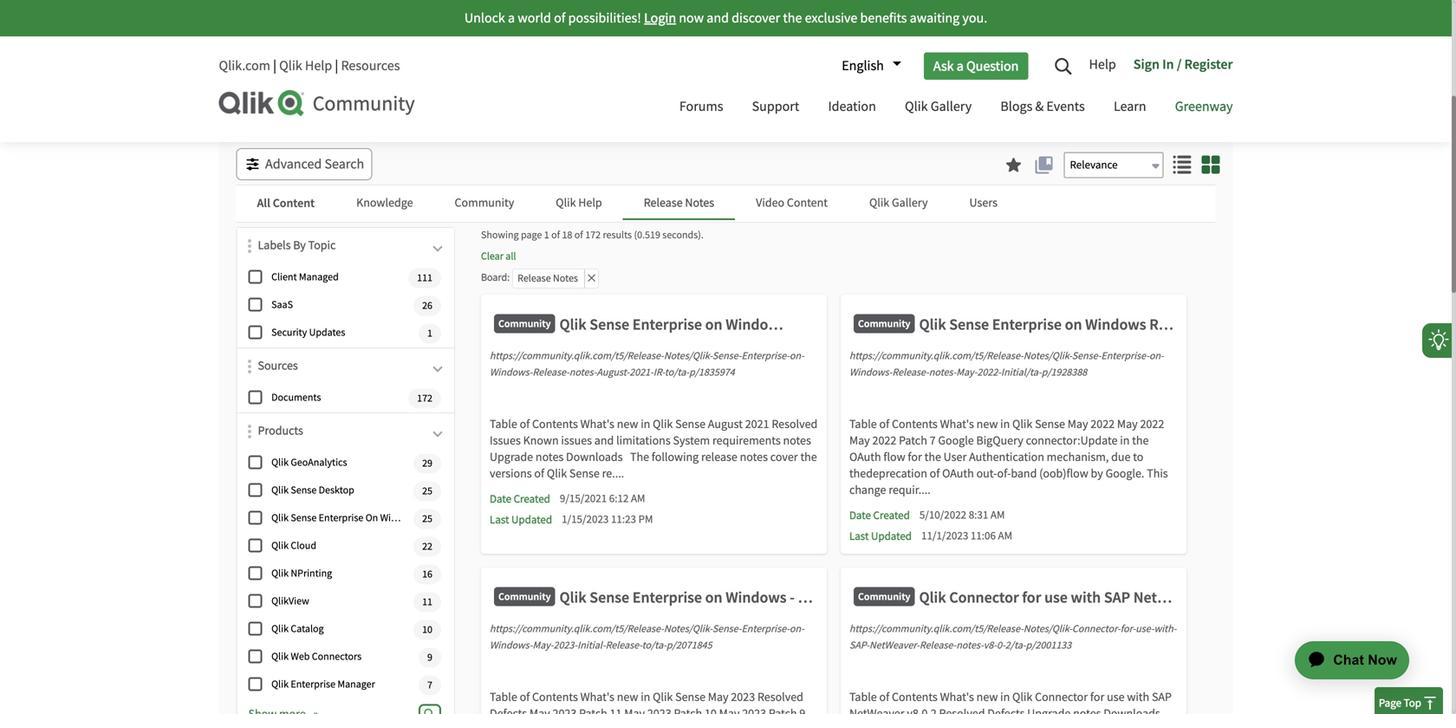 Task type: describe. For each thing, give the bounding box(es) containing it.
https://community.qlik.com/t5/release-notes/qlik-sense-enterprise-on- windows-release-notes-august-2021-ir-to/ta-p/1835974
[[490, 349, 804, 379]]

qlik geoanalytics
[[271, 456, 347, 470]]

content for video content
[[787, 195, 828, 211]]

due
[[1112, 450, 1131, 465]]

with-
[[1155, 623, 1177, 636]]

topic
[[308, 238, 336, 253]]

last updated for table of contents       what's new in qlik sense august 2021    resolved issues    known issues and limitations    system requirements notes upgrade notes    downloads          the following release notes cover the versions of qlik sense re....
[[490, 513, 552, 527]]

page top button
[[1375, 688, 1444, 714]]

cloud
[[291, 539, 316, 553]]

11:23
[[611, 512, 636, 527]]

sign
[[1134, 55, 1160, 73]]

9/15/2021 6:12 am
[[560, 492, 646, 506]]

table of contents what's new in qlik sense may 2023 resolved defects may 2023 patch 11 may 2023 patch 10 may 2023 patch 
[[490, 690, 816, 714]]

2 - from the left
[[1305, 588, 1310, 607]]

1 vertical spatial for
[[1023, 588, 1042, 607]]

0 horizontal spatial help
[[305, 57, 332, 75]]

resolved for 2021
[[772, 417, 818, 432]]

release- inside https://community.qlik.com/t5/release-notes/qlik-sense-enterprise-on- windows-release-notes-august-2021-ir-to/ta-p/1835974
[[533, 366, 570, 379]]

classic
[[1067, 53, 1107, 71]]

0 vertical spatial search
[[1181, 53, 1220, 71]]

upgrade inside table of contents       what's new in qlik connector for use with sap netweaver v8.0.2    resolved defects    upgrade notes    download
[[1028, 706, 1071, 714]]

release- inside https://community.qlik.com/t5/release-notes/qlik-sense-enterprise-on- windows-release-notes-may-2022-initial/ta-p/1928388
[[893, 366, 929, 379]]

qlik gallery inside menu bar
[[905, 98, 972, 115]]

documents
[[271, 391, 321, 405]]

1 horizontal spatial on
[[705, 588, 723, 607]]

all content button
[[236, 186, 336, 222]]

seconds)
[[663, 228, 701, 242]]

page
[[521, 228, 542, 242]]

2022-
[[978, 366, 1002, 379]]

ask
[[934, 57, 954, 75]]

cover
[[771, 450, 798, 465]]

11/1/2023 11:06 am
[[922, 529, 1013, 543]]

:
[[507, 271, 510, 284]]

size image
[[1202, 156, 1220, 174]]

notes inside table of contents       what's new in qlik connector for use with sap netweaver v8.0.2    resolved defects    upgrade notes    download
[[1074, 706, 1102, 714]]

geoanalytics
[[291, 456, 347, 470]]

release- inside 'https://community.qlik.com/t5/release-notes/qlik-connector-for-use-with- sap-netweaver-release-notes-v8-0-2/ta-p/2001133'
[[920, 639, 957, 652]]

https://community.qlik.com/t5/release- for issues
[[490, 349, 664, 363]]

following
[[652, 450, 699, 465]]

by
[[293, 238, 306, 253]]

of inside the table of contents what's new in qlik sense may 2023 resolved defects may 2023 patch 11 may 2023 patch 10 may 2023 patch
[[520, 690, 530, 705]]

community button
[[434, 186, 535, 220]]

v8.0.2 inside table of contents       what's new in qlik connector for use with sap netweaver v8.0.2    resolved defects    upgrade notes    download
[[907, 706, 937, 714]]

upgrade inside table of contents       what's new in qlik sense august 2021    resolved issues    known issues and limitations    system requirements notes upgrade notes    downloads          the following release notes cover the versions of qlik sense re....
[[490, 450, 533, 465]]

enterprise- for 2023
[[742, 623, 790, 636]]

0 horizontal spatial 2022
[[873, 433, 897, 449]]

date created for table of contents what's new in qlik sense may 2022 may 2022 may 2022 patch 7 google bigquery connector:update in the oauth flow for the user authentication mechanism, due to thedeprecation of oauth out-of-band (oob)flow by google. this change requir....
[[850, 509, 910, 523]]

ask a question link
[[924, 52, 1029, 80]]

on- for table of contents what's new in qlik sense may 2022 may 2022 may 2022 patch 7 google bigquery connector:update in the oauth flow for the user authentication mechanism, due to thedeprecation of oauth out-of-band (oob)flow by google. this change requir....
[[1150, 349, 1164, 363]]

&
[[1036, 98, 1044, 115]]

a for ask
[[957, 57, 964, 75]]

new for defects
[[977, 690, 998, 705]]

0 vertical spatial notes
[[685, 195, 715, 211]]

of inside table of contents       what's new in qlik connector for use with sap netweaver v8.0.2    resolved defects    upgrade notes    download
[[880, 690, 890, 705]]

manager
[[338, 678, 375, 692]]

labels by topic
[[258, 238, 336, 253]]

9/15/2021
[[560, 492, 607, 506]]

0 vertical spatial use
[[1045, 588, 1068, 607]]

date for table of contents what's new in qlik sense may 2022 may 2022 may 2022 patch 7 google bigquery connector:update in the oauth flow for the user authentication mechanism, due to thedeprecation of oauth out-of-band (oob)flow by google. this change requir....
[[850, 509, 871, 523]]

the up google.
[[1133, 433, 1149, 449]]

notes/qlik- for 2022
[[1024, 349, 1072, 363]]

the
[[630, 450, 649, 465]]

new for limitations
[[617, 417, 639, 432]]

table of contents       what's new in qlik connector for use with sap netweaver v8.0.2    resolved defects    upgrade notes    download
[[850, 690, 1172, 714]]

sense inside qlik sense enterprise on windows 25
[[291, 512, 317, 525]]

on- for table of contents       what's new in qlik sense august 2021    resolved issues    known issues and limitations    system requirements notes upgrade notes    downloads          the following release notes cover the versions of qlik sense re....
[[790, 349, 804, 363]]

contents for 2023
[[532, 690, 578, 705]]

connector inside table of contents       what's new in qlik connector for use with sap netweaver v8.0.2    resolved defects    upgrade notes    download
[[1035, 690, 1088, 705]]

support
[[752, 98, 800, 115]]

requir....
[[889, 483, 931, 498]]

7 inside table of contents what's new in qlik sense may 2022 may 2022 may 2022 patch 7 google bigquery connector:update in the oauth flow for the user authentication mechanism, due to thedeprecation of oauth out-of-band (oob)flow by google. this change requir....
[[930, 433, 936, 449]]

1 vertical spatial gallery
[[892, 195, 928, 211]]

and inside table of contents       what's new in qlik sense august 2021    resolved issues    known issues and limitations    system requirements notes upgrade notes    downloads          the following release notes cover the versions of qlik sense re....
[[595, 433, 614, 449]]

out-
[[977, 466, 998, 482]]

new for 11
[[617, 690, 639, 705]]

defects inside table of contents       what's new in qlik connector for use with sap netweaver v8.0.2    resolved defects    upgrade notes    download
[[988, 706, 1025, 714]]

on inside qlik sense enterprise on windows 25
[[366, 512, 378, 525]]

https://community.qlik.com/t5/release-notes/qlik-sense-enterprise-on- windows-may-2023-initial-release-to/ta-p/2071845
[[490, 623, 804, 652]]

1 horizontal spatial 2022
[[1091, 417, 1115, 432]]

updated for thedeprecation
[[871, 529, 912, 544]]

windows- for table of contents what's new in qlik sense may 2023 resolved defects may 2023 patch 11 may 2023 patch 10 may 2023 patch 
[[490, 639, 533, 652]]

board
[[481, 271, 507, 284]]

11:06
[[971, 529, 996, 543]]

connector:update
[[1026, 433, 1118, 449]]

english
[[842, 57, 884, 75]]

2 vertical spatial am
[[998, 529, 1013, 543]]

notes- for and
[[570, 366, 597, 379]]

2 horizontal spatial 11
[[1019, 588, 1035, 607]]

page
[[1379, 696, 1402, 711]]

web
[[291, 650, 310, 664]]

windows inside qlik sense enterprise on windows 25
[[380, 512, 420, 525]]

qlik sense desktop
[[271, 484, 354, 497]]

1 vertical spatial notes
[[553, 272, 578, 285]]

1 vertical spatial oauth
[[943, 466, 974, 482]]

showing
[[481, 228, 519, 242]]

may- inside https://community.qlik.com/t5/release-notes/qlik-sense-enterprise-on- windows-may-2023-initial-release-to/ta-p/2071845
[[533, 639, 554, 652]]

community link
[[219, 90, 649, 117]]

qlik web connectors
[[271, 650, 362, 664]]

table of contents       what's new in qlik sense august 2021    resolved issues    known issues and limitations    system requirements notes upgrade notes    downloads          the following release notes cover the versions of qlik sense re....
[[490, 417, 818, 482]]

✕
[[588, 272, 596, 285]]

this
[[1147, 466, 1169, 482]]

qlik image
[[219, 90, 306, 116]]

1 horizontal spatial release notes
[[644, 195, 715, 211]]

1 vertical spatial 172
[[417, 392, 433, 405]]

qlik help link
[[279, 57, 332, 75]]

qlik.com
[[219, 57, 270, 75]]

1 vertical spatial release notes
[[518, 272, 578, 285]]

5/10/2022 8:31 am
[[920, 508, 1005, 522]]

22
[[422, 540, 433, 554]]

all content
[[257, 195, 315, 211]]

table for table of contents what's new in qlik sense may 2023 resolved defects may 2023 patch 11 may 2023 patch 10 may 2023 patch 
[[490, 690, 517, 705]]

sign in / register link
[[1125, 49, 1233, 82]]

qlik inside button
[[556, 195, 576, 211]]

2 | from the left
[[335, 57, 338, 75]]

sense down qlik geoanalytics
[[291, 484, 317, 497]]

in for the
[[641, 417, 651, 432]]

the inside table of contents       what's new in qlik sense august 2021    resolved issues    known issues and limitations    system requirements notes upgrade notes    downloads          the following release notes cover the versions of qlik sense re....
[[801, 450, 817, 465]]

august
[[708, 417, 743, 432]]

0-
[[997, 639, 1006, 652]]

sign in / register
[[1134, 55, 1233, 73]]

use inside table of contents       what's new in qlik connector for use with sap netweaver v8.0.2    resolved defects    upgrade notes    download
[[1107, 690, 1125, 705]]

for inside table of contents       what's new in qlik connector for use with sap netweaver v8.0.2    resolved defects    upgrade notes    download
[[1091, 690, 1105, 705]]

(oob)flow
[[1040, 466, 1089, 482]]

created for qlik
[[514, 492, 551, 506]]

date for table of contents       what's new in qlik sense august 2021    resolved issues    known issues and limitations    system requirements notes upgrade notes    downloads          the following release notes cover the versions of qlik sense re....
[[490, 492, 512, 506]]

1 25 from the top
[[422, 485, 433, 498]]

flow
[[884, 450, 906, 465]]

am for re....
[[631, 492, 646, 506]]

0 vertical spatial oauth
[[850, 450, 881, 465]]

qlik inside table of contents       what's new in qlik connector for use with sap netweaver v8.0.2    resolved defects    upgrade notes    download
[[1013, 690, 1033, 705]]

0 horizontal spatial to
[[961, 588, 975, 607]]

p/1835974
[[689, 366, 735, 379]]

sense inside the table of contents what's new in qlik sense may 2023 resolved defects may 2023 patch 11 may 2023 patch 10 may 2023 patch
[[676, 690, 706, 705]]

29
[[422, 457, 433, 470]]

content for all content
[[273, 195, 315, 211]]

contents for issues
[[532, 417, 578, 432]]

resources
[[341, 57, 400, 75]]

forums button
[[667, 82, 737, 134]]

sense up initial-
[[590, 588, 630, 607]]

issues
[[490, 433, 521, 449]]

the right discover
[[783, 9, 802, 27]]

advanced search button
[[236, 148, 373, 180]]

security
[[271, 326, 307, 340]]

qlik catalog
[[271, 623, 324, 636]]

top
[[1404, 696, 1422, 711]]

enterprise- for 2022
[[1102, 349, 1150, 363]]

unlock a world of possibilities! login now and discover the exclusive benefits awaiting you.
[[465, 9, 988, 27]]

video
[[756, 195, 785, 211]]

users
[[970, 195, 998, 211]]

1 vertical spatial search
[[1160, 86, 1199, 104]]

172 inside showing page 1 of 18 of 172 results (0.519 seconds) . clear all
[[585, 228, 601, 242]]

login
[[644, 9, 676, 27]]

1 horizontal spatial netweaver
[[1134, 588, 1207, 607]]

new for 7
[[977, 417, 998, 432]]

11 inside the table of contents what's new in qlik sense may 2023 resolved defects may 2023 patch 11 may 2023 patch 10 may 2023 patch
[[610, 706, 622, 714]]

system
[[673, 433, 710, 449]]

patch inside table of contents what's new in qlik sense may 2022 may 2022 may 2022 patch 7 google bigquery connector:update in the oauth flow for the user authentication mechanism, due to thedeprecation of oauth out-of-band (oob)flow by google. this change requir....
[[899, 433, 928, 449]]

notes- for patch
[[929, 366, 957, 379]]

0 horizontal spatial 11
[[422, 596, 433, 609]]

release- inside https://community.qlik.com/t5/release-notes/qlik-sense-enterprise-on- windows-may-2023-initial-release-to/ta-p/2071845
[[606, 639, 642, 652]]

qlik sense enterprise on windows 25
[[271, 512, 433, 526]]

0 vertical spatial v8.0.2
[[1313, 588, 1354, 607]]

clear all button
[[481, 248, 516, 265]]

in for patch
[[641, 690, 651, 705]]

qlikview
[[271, 595, 309, 608]]

qlik gallery link
[[892, 82, 985, 134]]

sense up system
[[676, 417, 706, 432]]



Task type: locate. For each thing, give the bounding box(es) containing it.
date created for table of contents       what's new in qlik sense august 2021    resolved issues    known issues and limitations    system requirements notes upgrade notes    downloads          the following release notes cover the versions of qlik sense re....
[[490, 492, 551, 506]]

the left user
[[925, 450, 942, 465]]

0 vertical spatial sap
[[1105, 588, 1131, 607]]

notes/qlik- up p/2001133
[[1024, 623, 1073, 636]]

1 horizontal spatial and
[[707, 9, 729, 27]]

0 vertical spatial upgrade
[[490, 450, 533, 465]]

may- inside https://community.qlik.com/t5/release-notes/qlik-sense-enterprise-on- windows-release-notes-may-2022-initial/ta-p/1928388
[[957, 366, 978, 379]]

requirements
[[713, 433, 781, 449]]

defects inside the table of contents what's new in qlik sense may 2023 resolved defects may 2023 patch 11 may 2023 patch 10 may 2023 patch
[[490, 706, 527, 714]]

0 vertical spatial updated
[[512, 513, 552, 527]]

on- inside https://community.qlik.com/t5/release-notes/qlik-sense-enterprise-on- windows-may-2023-initial-release-to/ta-p/2071845
[[790, 623, 804, 636]]

windows- for table of contents what's new in qlik sense may 2022 may 2022 may 2022 patch 7 google bigquery connector:update in the oauth flow for the user authentication mechanism, due to thedeprecation of oauth out-of-band (oob)flow by google. this change requir....
[[850, 366, 893, 379]]

use classic community search link
[[1043, 53, 1220, 71]]

https://community.qlik.com/t5/release- up 2022-
[[850, 349, 1024, 363]]

qlik inside qlik sense enterprise on windows 25
[[271, 512, 289, 525]]

0 vertical spatial netweaver
[[1134, 588, 1207, 607]]

managed
[[299, 271, 339, 284]]

1 vertical spatial last
[[850, 529, 869, 544]]

1 vertical spatial qlik gallery
[[870, 195, 928, 211]]

issues
[[561, 433, 592, 449]]

notes- inside https://community.qlik.com/t5/release-notes/qlik-sense-enterprise-on- windows-release-notes-august-2021-ir-to/ta-p/1835974
[[570, 366, 597, 379]]

2 content from the left
[[787, 195, 828, 211]]

created for thedeprecation
[[874, 509, 910, 523]]

to/ta- up the table of contents what's new in qlik sense may 2023 resolved defects may 2023 patch 11 may 2023 patch 10 may 2023 patch
[[642, 639, 667, 652]]

updated for qlik
[[512, 513, 552, 527]]

a right ask
[[957, 57, 964, 75]]

a for unlock
[[508, 9, 515, 27]]

enterprise down desktop
[[319, 512, 364, 525]]

notes/qlik- for 2023
[[664, 623, 713, 636]]

0 horizontal spatial release notes
[[518, 272, 578, 285]]

new inside the table of contents what's new in qlik sense may 2023 resolved defects may 2023 patch 11 may 2023 patch 10 may 2023 patch
[[617, 690, 639, 705]]

sense- inside https://community.qlik.com/t5/release-notes/qlik-sense-enterprise-on- windows-may-2023-initial-release-to/ta-p/2071845
[[713, 623, 742, 636]]

enterprise up https://community.qlik.com/t5/release-notes/qlik-sense-enterprise-on- windows-may-2023-initial-release-to/ta-p/2071845
[[633, 588, 702, 607]]

initial/ta-
[[1002, 366, 1042, 379]]

notes- left 0-
[[957, 639, 984, 652]]

0 horizontal spatial gallery
[[892, 195, 928, 211]]

what's inside table of contents       what's new in qlik sense august 2021    resolved issues    known issues and limitations    system requirements notes upgrade notes    downloads          the following release notes cover the versions of qlik sense re....
[[581, 417, 615, 432]]

am for oauth
[[991, 508, 1005, 522]]

menu bar containing forums
[[667, 82, 1246, 134]]

netweaver inside table of contents       what's new in qlik connector for use with sap netweaver v8.0.2    resolved defects    upgrade notes    download
[[850, 706, 905, 714]]

2 horizontal spatial for
[[1091, 690, 1105, 705]]

0 horizontal spatial on
[[366, 512, 378, 525]]

in up due
[[1120, 433, 1130, 449]]

video content button
[[735, 186, 849, 220]]

release
[[701, 450, 738, 465]]

to/ta-
[[665, 366, 689, 379], [642, 639, 667, 652]]

help left resources link
[[305, 57, 332, 75]]

2 vertical spatial search
[[325, 155, 364, 173]]

resolved inside the table of contents what's new in qlik sense may 2023 resolved defects may 2023 patch 11 may 2023 patch 10 may 2023 patch
[[758, 690, 804, 705]]

for inside table of contents what's new in qlik sense may 2022 may 2022 may 2022 patch 7 google bigquery connector:update in the oauth flow for the user authentication mechanism, due to thedeprecation of oauth out-of-band (oob)flow by google. this change requir....
[[908, 450, 922, 465]]

sort filter image left sources
[[248, 360, 251, 374]]

|
[[273, 57, 277, 75], [335, 57, 338, 75]]

11 down https://community.qlik.com/t5/release-notes/qlik-sense-enterprise-on- windows-may-2023-initial-release-to/ta-p/2071845
[[610, 706, 622, 714]]

date created
[[490, 492, 551, 506], [850, 509, 910, 523]]

1 horizontal spatial updated
[[871, 529, 912, 544]]

2022 up this
[[1141, 417, 1165, 432]]

release-
[[533, 366, 570, 379], [893, 366, 929, 379], [606, 639, 642, 652], [920, 639, 957, 652]]

video content
[[756, 195, 828, 211]]

v8-
[[984, 639, 997, 652]]

resolved for 2023
[[758, 690, 804, 705]]

0 vertical spatial qlik gallery
[[905, 98, 972, 115]]

1 vertical spatial date created
[[850, 509, 910, 523]]

notes/qlik- for 2021
[[664, 349, 713, 363]]

in
[[1163, 55, 1175, 73]]

0 horizontal spatial sap
[[1105, 588, 1131, 607]]

use
[[1043, 53, 1065, 71]]

2/ta-
[[1006, 639, 1026, 652]]

1 defects from the left
[[490, 706, 527, 714]]

1 horizontal spatial for
[[1023, 588, 1042, 607]]

new inside table of contents       what's new in qlik sense august 2021    resolved issues    known issues and limitations    system requirements notes upgrade notes    downloads          the following release notes cover the versions of qlik sense re....
[[617, 417, 639, 432]]

qlik gallery left users
[[870, 195, 928, 211]]

0 vertical spatial sort filter image
[[248, 360, 251, 374]]

to inside table of contents what's new in qlik sense may 2022 may 2022 may 2022 patch 7 google bigquery connector:update in the oauth flow for the user authentication mechanism, due to thedeprecation of oauth out-of-band (oob)flow by google. this change requir....
[[1133, 450, 1144, 465]]

0 vertical spatial 172
[[585, 228, 601, 242]]

on- inside https://community.qlik.com/t5/release-notes/qlik-sense-enterprise-on- windows-release-notes-august-2021-ir-to/ta-p/1835974
[[790, 349, 804, 363]]

in inside table of contents       what's new in qlik sense august 2021    resolved issues    known issues and limitations    system requirements notes upgrade notes    downloads          the following release notes cover the versions of qlik sense re....
[[641, 417, 651, 432]]

contents inside table of contents what's new in qlik sense may 2022 may 2022 may 2022 patch 7 google bigquery connector:update in the oauth flow for the user authentication mechanism, due to thedeprecation of oauth out-of-band (oob)flow by google. this change requir....
[[892, 417, 938, 432]]

contents down netweaver-
[[892, 690, 938, 705]]

0 vertical spatial date created
[[490, 492, 551, 506]]

resolved
[[772, 417, 818, 432], [758, 690, 804, 705], [940, 706, 985, 714]]

0 horizontal spatial updated
[[512, 513, 552, 527]]

labels by topic button
[[258, 237, 446, 263]]

notes/qlik- inside https://community.qlik.com/t5/release-notes/qlik-sense-enterprise-on- windows-release-notes-may-2022-initial/ta-p/1928388
[[1024, 349, 1072, 363]]

knowledge
[[356, 195, 413, 211]]

-
[[790, 588, 795, 607], [1305, 588, 1310, 607]]

2 defects from the left
[[988, 706, 1025, 714]]

am right the 8:31
[[991, 508, 1005, 522]]

may- left initial-
[[533, 639, 554, 652]]

notes/qlik- up p/1928388
[[1024, 349, 1072, 363]]

in up limitations
[[641, 417, 651, 432]]

last for table of contents       what's new in qlik sense august 2021    resolved issues    known issues and limitations    system requirements notes upgrade notes    downloads          the following release notes cover the versions of qlik sense re....
[[490, 513, 509, 527]]

nprinting
[[291, 567, 332, 581]]

| right qlik.com
[[273, 57, 277, 75]]

authentication
[[969, 450, 1045, 465]]

https://community.qlik.com/t5/release- inside https://community.qlik.com/t5/release-notes/qlik-sense-enterprise-on- windows-may-2023-initial-release-to/ta-p/2071845
[[490, 623, 664, 636]]

| right qlik help 'link'
[[335, 57, 338, 75]]

table inside the table of contents what's new in qlik sense may 2023 resolved defects may 2023 patch 11 may 2023 patch 10 may 2023 patch
[[490, 690, 517, 705]]

notes left '✕'
[[553, 272, 578, 285]]

1 vertical spatial windows
[[726, 588, 787, 607]]

1 horizontal spatial sap
[[1152, 690, 1172, 705]]

0 horizontal spatial 7
[[428, 679, 433, 692]]

a left world
[[508, 9, 515, 27]]

english button
[[833, 51, 902, 81]]

0 horizontal spatial for
[[908, 450, 922, 465]]

enterprise down qlik web connectors
[[291, 678, 336, 692]]

help link
[[1089, 49, 1125, 82]]

gallery down ask
[[931, 98, 972, 115]]

the
[[783, 9, 802, 27], [1133, 433, 1149, 449], [801, 450, 817, 465], [925, 450, 942, 465]]

1 horizontal spatial a
[[957, 57, 964, 75]]

0 horizontal spatial 10
[[422, 623, 433, 637]]

new up the bigquery
[[977, 417, 998, 432]]

clear
[[481, 250, 504, 263]]

new inside table of contents what's new in qlik sense may 2022 may 2022 may 2022 patch 7 google bigquery connector:update in the oauth flow for the user authentication mechanism, due to thedeprecation of oauth out-of-band (oob)flow by google. this change requir....
[[977, 417, 998, 432]]

release notes right :
[[518, 272, 578, 285]]

question
[[967, 57, 1019, 75]]

benefits
[[861, 9, 907, 27]]

table for table of contents       what's new in qlik connector for use with sap netweaver v8.0.2    resolved defects    upgrade notes    download
[[850, 690, 877, 705]]

contents up flow
[[892, 417, 938, 432]]

7 down 9
[[428, 679, 433, 692]]

gallery inside menu bar
[[931, 98, 972, 115]]

notes
[[685, 195, 715, 211], [553, 272, 578, 285]]

what's for 7
[[940, 417, 974, 432]]

0 vertical spatial with
[[1071, 588, 1101, 607]]

advanced search
[[265, 155, 364, 173]]

qlik gallery down ask
[[905, 98, 972, 115]]

with
[[1071, 588, 1101, 607], [1127, 690, 1150, 705]]

sap inside table of contents       what's new in qlik connector for use with sap netweaver v8.0.2    resolved defects    upgrade notes    download
[[1152, 690, 1172, 705]]

to right due
[[1133, 450, 1144, 465]]

last updated
[[490, 513, 552, 527], [850, 529, 912, 544]]

6:12
[[609, 492, 629, 506]]

help inside the qlik help button
[[579, 195, 602, 211]]

0 vertical spatial may-
[[957, 366, 978, 379]]

windows- inside https://community.qlik.com/t5/release-notes/qlik-sense-enterprise-on- windows-release-notes-may-2022-initial/ta-p/1928388
[[850, 366, 893, 379]]

sense- up p/1928388
[[1072, 349, 1102, 363]]

oauth up thedeprecation
[[850, 450, 881, 465]]

search inside button
[[325, 155, 364, 173]]

contents inside table of contents       what's new in qlik sense august 2021    resolved issues    known issues and limitations    system requirements notes upgrade notes    downloads          the following release notes cover the versions of qlik sense re....
[[532, 417, 578, 432]]

versions
[[490, 466, 532, 482]]

.
[[701, 228, 704, 242]]

sort filter image left products
[[248, 425, 251, 439]]

0 horizontal spatial last
[[490, 513, 509, 527]]

0 horizontal spatial defects
[[490, 706, 527, 714]]

notes/qlik- up p/1835974
[[664, 349, 713, 363]]

and up downloads
[[595, 433, 614, 449]]

25 up 22
[[422, 512, 433, 526]]

https://community.qlik.com/t5/release-notes/qlik-sense-enterprise-on- windows-release-notes-may-2022-initial/ta-p/1928388
[[850, 349, 1164, 379]]

date down versions
[[490, 492, 512, 506]]

now
[[679, 9, 704, 27]]

2 vertical spatial resolved
[[940, 706, 985, 714]]

community inside community qlik connector for use with sap netweaver release notes - v8.0.2
[[858, 590, 911, 603]]

0 vertical spatial to/ta-
[[665, 366, 689, 379]]

last down the change
[[850, 529, 869, 544]]

contents inside table of contents       what's new in qlik connector for use with sap netweaver v8.0.2    resolved defects    upgrade notes    download
[[892, 690, 938, 705]]

https://community.qlik.com/t5/release-notes/qlik-connector-for-use-with- sap-netweaver-release-notes-v8-0-2/ta-p/2001133
[[850, 623, 1177, 652]]

what's for defects
[[940, 690, 974, 705]]

upgrade
[[490, 450, 533, 465], [1028, 706, 1071, 714]]

on- for table of contents what's new in qlik sense may 2023 resolved defects may 2023 patch 11 may 2023 patch 10 may 2023 patch 
[[790, 623, 804, 636]]

use-
[[1136, 623, 1155, 636]]

https://community.qlik.com/t5/release- inside https://community.qlik.com/t5/release-notes/qlik-sense-enterprise-on- windows-release-notes-may-2022-initial/ta-p/1928388
[[850, 349, 1024, 363]]

0 vertical spatial connector
[[950, 588, 1019, 607]]

qlik nprinting
[[271, 567, 332, 581]]

ideation
[[828, 98, 876, 115]]

connector down p/2001133
[[1035, 690, 1088, 705]]

in for flow
[[1001, 417, 1010, 432]]

1 vertical spatial a
[[957, 57, 964, 75]]

in down 0-
[[1001, 690, 1010, 705]]

on- inside https://community.qlik.com/t5/release-notes/qlik-sense-enterprise-on- windows-release-notes-may-2022-initial/ta-p/1928388
[[1150, 349, 1164, 363]]

1 vertical spatial am
[[991, 508, 1005, 522]]

created down requir....
[[874, 509, 910, 523]]

notes/qlik- for use
[[1024, 623, 1073, 636]]

1 content from the left
[[273, 195, 315, 211]]

1 vertical spatial resolved
[[758, 690, 804, 705]]

in inside table of contents       what's new in qlik connector for use with sap netweaver v8.0.2    resolved defects    upgrade notes    download
[[1001, 690, 1010, 705]]

11/1/2023
[[922, 529, 969, 543]]

enterprise- inside https://community.qlik.com/t5/release-notes/qlik-sense-enterprise-on- windows-may-2023-initial-release-to/ta-p/2071845
[[742, 623, 790, 636]]

1 vertical spatial to
[[961, 588, 975, 607]]

2 vertical spatial enterprise
[[291, 678, 336, 692]]

gallery
[[931, 98, 972, 115], [892, 195, 928, 211]]

application
[[1263, 621, 1431, 701]]

sense- for 2023
[[713, 623, 742, 636]]

table inside table of contents what's new in qlik sense may 2022 may 2022 may 2022 patch 7 google bigquery connector:update in the oauth flow for the user authentication mechanism, due to thedeprecation of oauth out-of-band (oob)flow by google. this change requir....
[[850, 417, 877, 432]]

updates
[[309, 326, 345, 340]]

help left sign
[[1089, 55, 1117, 73]]

1 - from the left
[[790, 588, 795, 607]]

2 25 from the top
[[422, 512, 433, 526]]

last updated down the change
[[850, 529, 912, 544]]

0 horizontal spatial 1
[[428, 327, 433, 340]]

may-
[[957, 366, 978, 379], [533, 639, 554, 652]]

what's inside table of contents what's new in qlik sense may 2022 may 2022 may 2022 patch 7 google bigquery connector:update in the oauth flow for the user authentication mechanism, due to thedeprecation of oauth out-of-band (oob)flow by google. this change requir....
[[940, 417, 974, 432]]

contents down 2023-
[[532, 690, 578, 705]]

sense- for 2022
[[1072, 349, 1102, 363]]

table
[[490, 417, 517, 432], [850, 417, 877, 432], [490, 690, 517, 705], [850, 690, 877, 705]]

2022 up flow
[[873, 433, 897, 449]]

contents up known
[[532, 417, 578, 432]]

release- left 2022-
[[893, 366, 929, 379]]

to/ta- right 2021-
[[665, 366, 689, 379]]

menu bar
[[667, 82, 1246, 134]]

with up the 'connector-'
[[1071, 588, 1101, 607]]

connector
[[950, 588, 1019, 607], [1035, 690, 1088, 705]]

release notes up seconds)
[[644, 195, 715, 211]]

1 horizontal spatial defects
[[988, 706, 1025, 714]]

0 vertical spatial for
[[908, 450, 922, 465]]

2022 up connector:update
[[1091, 417, 1115, 432]]

sense up connector:update
[[1035, 417, 1066, 432]]

sort filter image for products
[[248, 425, 251, 439]]

to/ta- inside https://community.qlik.com/t5/release-notes/qlik-sense-enterprise-on- windows-may-2023-initial-release-to/ta-p/2071845
[[642, 639, 667, 652]]

new inside table of contents       what's new in qlik connector for use with sap netweaver v8.0.2    resolved defects    upgrade notes    download
[[977, 690, 998, 705]]

help inside help link
[[1089, 55, 1117, 73]]

sources
[[258, 358, 298, 374]]

oauth down user
[[943, 466, 974, 482]]

https://community.qlik.com/t5/release- for 2023
[[490, 623, 664, 636]]

table of contents what's new in qlik sense may 2022 may 2022 may 2022 patch 7 google bigquery connector:update in the oauth flow for the user authentication mechanism, due to thedeprecation of oauth out-of-band (oob)flow by google. this change requir....
[[850, 417, 1169, 498]]

1 horizontal spatial use
[[1107, 690, 1125, 705]]

qlik inside the table of contents what's new in qlik sense may 2023 resolved defects may 2023 patch 11 may 2023 patch 10 may 2023 patch
[[653, 690, 673, 705]]

login link
[[644, 9, 676, 27]]

connector up v8-
[[950, 588, 1019, 607]]

1/15/2023 11:23 pm
[[562, 512, 653, 527]]

0 horizontal spatial a
[[508, 9, 515, 27]]

1 sort filter image from the top
[[248, 360, 251, 374]]

1 horizontal spatial v8.0.2
[[1313, 588, 1354, 607]]

of
[[554, 9, 566, 27], [552, 228, 560, 242], [575, 228, 583, 242], [520, 417, 530, 432], [880, 417, 890, 432], [534, 466, 545, 482], [930, 466, 940, 482], [520, 690, 530, 705], [880, 690, 890, 705]]

in up the bigquery
[[1001, 417, 1010, 432]]

1 vertical spatial updated
[[871, 529, 912, 544]]

0 horizontal spatial notes
[[553, 272, 578, 285]]

qlik help button
[[535, 186, 623, 220]]

help up showing page 1 of 18 of 172 results (0.519 seconds) . clear all
[[579, 195, 602, 211]]

table inside table of contents       what's new in qlik connector for use with sap netweaver v8.0.2    resolved defects    upgrade notes    download
[[850, 690, 877, 705]]

https://community.qlik.com/t5/release- inside 'https://community.qlik.com/t5/release-notes/qlik-connector-for-use-with- sap-netweaver-release-notes-v8-0-2/ta-p/2001133'
[[850, 623, 1024, 636]]

resolved inside table of contents       what's new in qlik connector for use with sap netweaver v8.0.2    resolved defects    upgrade notes    download
[[940, 706, 985, 714]]

sense down downloads
[[570, 466, 600, 482]]

qlik help
[[556, 195, 602, 211]]

sense inside table of contents what's new in qlik sense may 2022 may 2022 may 2022 patch 7 google bigquery connector:update in the oauth flow for the user authentication mechanism, due to thedeprecation of oauth out-of-band (oob)flow by google. this change requir....
[[1035, 417, 1066, 432]]

date created down the change
[[850, 509, 910, 523]]

1 horizontal spatial may-
[[957, 366, 978, 379]]

https://community.qlik.com/t5/release- up netweaver-
[[850, 623, 1024, 636]]

connector-
[[1073, 623, 1121, 636]]

change
[[850, 483, 887, 498]]

sense up cloud
[[291, 512, 317, 525]]

2021-
[[630, 366, 654, 379]]

initial-
[[578, 639, 606, 652]]

upgrade down p/2001133
[[1028, 706, 1071, 714]]

last down versions
[[490, 513, 509, 527]]

enterprise- for 2021
[[742, 349, 790, 363]]

downloads
[[566, 450, 623, 465]]

with inside table of contents       what's new in qlik connector for use with sap netweaver v8.0.2    resolved defects    upgrade notes    download
[[1127, 690, 1150, 705]]

1 horizontal spatial last
[[850, 529, 869, 544]]

1 vertical spatial v8.0.2
[[907, 706, 937, 714]]

notes/qlik- inside 'https://community.qlik.com/t5/release-notes/qlik-connector-for-use-with- sap-netweaver-release-notes-v8-0-2/ta-p/2001133'
[[1024, 623, 1073, 636]]

new up limitations
[[617, 417, 639, 432]]

1 vertical spatial sap
[[1152, 690, 1172, 705]]

sort filter image
[[248, 360, 251, 374], [248, 425, 251, 439]]

2 vertical spatial for
[[1091, 690, 1105, 705]]

am right "6:12"
[[631, 492, 646, 506]]

1 vertical spatial netweaver
[[850, 706, 905, 714]]

qlik inside table of contents what's new in qlik sense may 2022 may 2022 may 2022 patch 7 google bigquery connector:update in the oauth flow for the user authentication mechanism, due to thedeprecation of oauth out-of-band (oob)flow by google. this change requir....
[[1013, 417, 1033, 432]]

content right the video
[[787, 195, 828, 211]]

to/ta- inside https://community.qlik.com/t5/release-notes/qlik-sense-enterprise-on- windows-release-notes-august-2021-ir-to/ta-p/1835974
[[665, 366, 689, 379]]

1 inside showing page 1 of 18 of 172 results (0.519 seconds) . clear all
[[544, 228, 549, 242]]

desktop
[[319, 484, 354, 497]]

table inside table of contents       what's new in qlik sense august 2021    resolved issues    known issues and limitations    system requirements notes upgrade notes    downloads          the following release notes cover the versions of qlik sense re....
[[490, 417, 517, 432]]

qlik.com link
[[219, 57, 270, 75]]

1 | from the left
[[273, 57, 277, 75]]

support button
[[739, 82, 813, 134]]

sense- inside https://community.qlik.com/t5/release-notes/qlik-sense-enterprise-on- windows-release-notes-may-2022-initial/ta-p/1928388
[[1072, 349, 1102, 363]]

10 up 9
[[422, 623, 433, 637]]

0 horizontal spatial with
[[1071, 588, 1101, 607]]

sense down p/2071845
[[676, 690, 706, 705]]

sense- inside https://community.qlik.com/t5/release-notes/qlik-sense-enterprise-on- windows-release-notes-august-2021-ir-to/ta-p/1835974
[[713, 349, 742, 363]]

for right flow
[[908, 450, 922, 465]]

1 vertical spatial sort filter image
[[248, 425, 251, 439]]

https://community.qlik.com/t5/release- inside https://community.qlik.com/t5/release-notes/qlik-sense-enterprise-on- windows-release-notes-august-2021-ir-to/ta-p/1835974
[[490, 349, 664, 363]]

enterprise inside qlik sense enterprise on windows 25
[[319, 512, 364, 525]]

1 vertical spatial connector
[[1035, 690, 1088, 705]]

2022
[[1091, 417, 1115, 432], [1141, 417, 1165, 432], [873, 433, 897, 449]]

discover
[[732, 9, 780, 27]]

0 horizontal spatial date created
[[490, 492, 551, 506]]

notes- left 2021-
[[570, 366, 597, 379]]

1 vertical spatial enterprise
[[633, 588, 702, 607]]

contents for v8.0.2
[[892, 690, 938, 705]]

sort filter image
[[248, 239, 251, 253]]

5/10/2022
[[920, 508, 967, 522]]

0 vertical spatial 10
[[422, 623, 433, 637]]

0 vertical spatial resolved
[[772, 417, 818, 432]]

created
[[514, 492, 551, 506], [874, 509, 910, 523]]

2 horizontal spatial 2022
[[1141, 417, 1165, 432]]

1 right page
[[544, 228, 549, 242]]

1 vertical spatial on
[[705, 588, 723, 607]]

windows- inside https://community.qlik.com/t5/release-notes/qlik-sense-enterprise-on- windows-release-notes-august-2021-ir-to/ta-p/1835974
[[490, 366, 533, 379]]

notes- left 2022-
[[929, 366, 957, 379]]

https://community.qlik.com/t5/release- for 2022
[[850, 349, 1024, 363]]

https://community.qlik.com/t5/release- up august- on the left bottom of page
[[490, 349, 664, 363]]

gallery left users
[[892, 195, 928, 211]]

1 vertical spatial 7
[[428, 679, 433, 692]]

content right all
[[273, 195, 315, 211]]

0 vertical spatial 7
[[930, 433, 936, 449]]

contents for 2022
[[892, 417, 938, 432]]

size image
[[1174, 156, 1192, 174]]

contents
[[532, 417, 578, 432], [892, 417, 938, 432], [532, 690, 578, 705], [892, 690, 938, 705]]

search right "in"
[[1181, 53, 1220, 71]]

https://community.qlik.com/t5/release- for v8.0.2
[[850, 623, 1024, 636]]

windows- inside https://community.qlik.com/t5/release-notes/qlik-sense-enterprise-on- windows-may-2023-initial-release-to/ta-p/2071845
[[490, 639, 533, 652]]

notes-
[[570, 366, 597, 379], [929, 366, 957, 379], [957, 639, 984, 652]]

in down https://community.qlik.com/t5/release-notes/qlik-sense-enterprise-on- windows-may-2023-initial-release-to/ta-p/2071845
[[641, 690, 651, 705]]

and right now
[[707, 9, 729, 27]]

new down v8-
[[977, 690, 998, 705]]

user
[[944, 450, 967, 465]]

notes- inside 'https://community.qlik.com/t5/release-notes/qlik-connector-for-use-with- sap-netweaver-release-notes-v8-0-2/ta-p/2001133'
[[957, 639, 984, 652]]

what's for limitations
[[581, 417, 615, 432]]

0 vertical spatial a
[[508, 9, 515, 27]]

notes/qlik- inside https://community.qlik.com/t5/release-notes/qlik-sense-enterprise-on- windows-release-notes-august-2021-ir-to/ta-p/1835974
[[664, 349, 713, 363]]

client
[[271, 271, 297, 284]]

0 horizontal spatial -
[[790, 588, 795, 607]]

10 down p/2071845
[[705, 706, 717, 714]]

what's for 11
[[581, 690, 615, 705]]

1 horizontal spatial created
[[874, 509, 910, 523]]

board :
[[481, 271, 510, 284]]

community inside button
[[455, 195, 514, 211]]

1 vertical spatial 1
[[428, 327, 433, 340]]

0 vertical spatial last updated
[[490, 513, 552, 527]]

1 vertical spatial 25
[[422, 512, 433, 526]]

last for table of contents what's new in qlik sense may 2022 may 2022 may 2022 patch 7 google bigquery connector:update in the oauth flow for the user authentication mechanism, due to thedeprecation of oauth out-of-band (oob)flow by google. this change requir....
[[850, 529, 869, 544]]

0 horizontal spatial windows
[[380, 512, 420, 525]]

1 horizontal spatial oauth
[[943, 466, 974, 482]]

1 horizontal spatial help
[[579, 195, 602, 211]]

enterprise- inside https://community.qlik.com/t5/release-notes/qlik-sense-enterprise-on- windows-release-notes-august-2021-ir-to/ta-p/1835974
[[742, 349, 790, 363]]

enterprise- inside https://community.qlik.com/t5/release-notes/qlik-sense-enterprise-on- windows-release-notes-may-2022-initial/ta-p/1928388
[[1102, 349, 1150, 363]]

the right 'cover'
[[801, 450, 817, 465]]

what's inside the table of contents what's new in qlik sense may 2023 resolved defects may 2023 patch 11 may 2023 patch 10 may 2023 patch
[[581, 690, 615, 705]]

26
[[422, 299, 433, 313]]

upgrade up versions
[[490, 450, 533, 465]]

0 horizontal spatial connector
[[950, 588, 1019, 607]]

unlock
[[465, 9, 505, 27]]

connectors
[[312, 650, 362, 664]]

1 vertical spatial last updated
[[850, 529, 912, 544]]

by
[[1091, 466, 1104, 482]]

google.
[[1106, 466, 1145, 482]]

table for table of contents       what's new in qlik sense august 2021    resolved issues    known issues and limitations    system requirements notes upgrade notes    downloads          the following release notes cover the versions of qlik sense re....
[[490, 417, 517, 432]]

1 down 26
[[428, 327, 433, 340]]

11 up 'https://community.qlik.com/t5/release-notes/qlik-connector-for-use-with- sap-netweaver-release-notes-v8-0-2/ta-p/2001133'
[[1019, 588, 1035, 607]]

2 sort filter image from the top
[[248, 425, 251, 439]]

0 vertical spatial and
[[707, 9, 729, 27]]

to up 'https://community.qlik.com/t5/release-notes/qlik-connector-for-use-with- sap-netweaver-release-notes-v8-0-2/ta-p/2001133'
[[961, 588, 975, 607]]

release- left august- on the left bottom of page
[[533, 366, 570, 379]]

1 horizontal spatial connector
[[1035, 690, 1088, 705]]

contents inside the table of contents what's new in qlik sense may 2023 resolved defects may 2023 patch 11 may 2023 patch 10 may 2023 patch
[[532, 690, 578, 705]]

0 horizontal spatial last updated
[[490, 513, 552, 527]]

may- left initial/ta-
[[957, 366, 978, 379]]

1 vertical spatial and
[[595, 433, 614, 449]]

notes/qlik- inside https://community.qlik.com/t5/release-notes/qlik-sense-enterprise-on- windows-may-2023-initial-release-to/ta-p/2071845
[[664, 623, 713, 636]]

netweaver up with- on the right of page
[[1134, 588, 1207, 607]]

111
[[417, 271, 433, 285]]

am right 11:06
[[998, 529, 1013, 543]]

172 up 29
[[417, 392, 433, 405]]

10 inside the table of contents what's new in qlik sense may 2023 resolved defects may 2023 patch 11 may 2023 patch 10 may 2023 patch
[[705, 706, 717, 714]]

1 vertical spatial may-
[[533, 639, 554, 652]]

in inside the table of contents what's new in qlik sense may 2023 resolved defects may 2023 patch 11 may 2023 patch 10 may 2023 patch
[[641, 690, 651, 705]]

0 horizontal spatial created
[[514, 492, 551, 506]]

sense- for 2021
[[713, 349, 742, 363]]

0 vertical spatial 25
[[422, 485, 433, 498]]

1 horizontal spatial with
[[1127, 690, 1150, 705]]

table for table of contents what's new in qlik sense may 2022 may 2022 may 2022 patch 7 google bigquery connector:update in the oauth flow for the user authentication mechanism, due to thedeprecation of oauth out-of-band (oob)flow by google. this change requir....
[[850, 417, 877, 432]]

qlik.com | qlik help | resources
[[219, 57, 400, 75]]

date
[[490, 492, 512, 506], [850, 509, 871, 523]]

release- right 2023-
[[606, 639, 642, 652]]

re....
[[602, 466, 624, 482]]

blogs & events button
[[988, 82, 1098, 134]]

last updated for table of contents what's new in qlik sense may 2022 may 2022 may 2022 patch 7 google bigquery connector:update in the oauth flow for the user authentication mechanism, due to thedeprecation of oauth out-of-band (oob)flow by google. this change requir....
[[850, 529, 912, 544]]

last
[[490, 513, 509, 527], [850, 529, 869, 544]]

1 horizontal spatial notes
[[685, 195, 715, 211]]

11 down 16
[[422, 596, 433, 609]]

for up 'https://community.qlik.com/t5/release-notes/qlik-connector-for-use-with- sap-netweaver-release-notes-v8-0-2/ta-p/2001133'
[[1023, 588, 1042, 607]]

showing page 1 of 18 of 172 results (0.519 seconds) . clear all
[[481, 228, 704, 263]]

https://community.qlik.com/t5/release- up 2023-
[[490, 623, 664, 636]]

products
[[258, 423, 303, 439]]

qlik gallery
[[905, 98, 972, 115], [870, 195, 928, 211]]

resolved inside table of contents       what's new in qlik sense august 2021    resolved issues    known issues and limitations    system requirements notes upgrade notes    downloads          the following release notes cover the versions of qlik sense re....
[[772, 417, 818, 432]]

0 horizontal spatial netweaver
[[850, 706, 905, 714]]

date down the change
[[850, 509, 871, 523]]

what's inside table of contents       what's new in qlik connector for use with sap netweaver v8.0.2    resolved defects    upgrade notes    download
[[940, 690, 974, 705]]

client managed
[[271, 271, 339, 284]]

2 horizontal spatial help
[[1089, 55, 1117, 73]]

notes/qlik- up p/2071845
[[664, 623, 713, 636]]

25 inside qlik sense enterprise on windows 25
[[422, 512, 433, 526]]

community inside community qlik sense enterprise on windows - may 2023 initial release to patch 11
[[499, 590, 551, 603]]

search right advanced
[[325, 155, 364, 173]]

windows- for table of contents       what's new in qlik sense august 2021    resolved issues    known issues and limitations    system requirements notes upgrade notes    downloads          the following release notes cover the versions of qlik sense re....
[[490, 366, 533, 379]]

notes- inside https://community.qlik.com/t5/release-notes/qlik-sense-enterprise-on- windows-release-notes-may-2022-initial/ta-p/1928388
[[929, 366, 957, 379]]

sort filter image for sources
[[248, 360, 251, 374]]

1 horizontal spatial gallery
[[931, 98, 972, 115]]



Task type: vqa. For each thing, say whether or not it's contained in the screenshot.
right analysis
no



